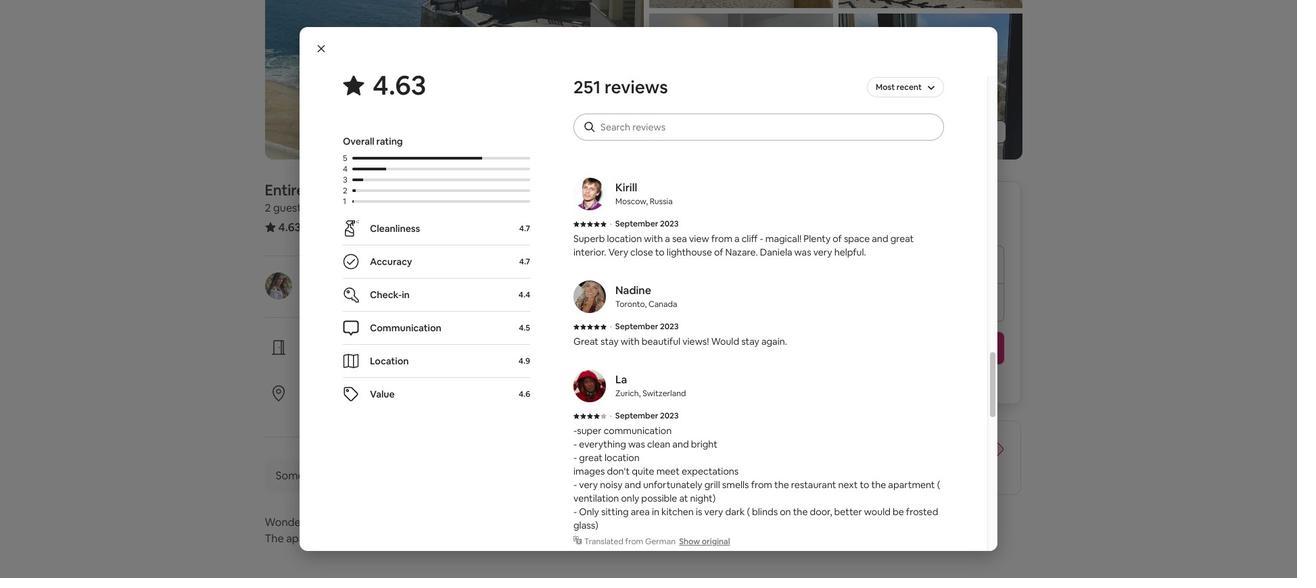 Task type: describe. For each thing, give the bounding box(es) containing it.
1 down rental
[[314, 201, 318, 215]]

ivone
[[616, 63, 643, 77]]

the inside great location 95% of recent guests gave the location a 5-star rating.
[[424, 403, 439, 415]]

unique
[[385, 532, 418, 546]]

september for nadine
[[615, 321, 658, 332]]

apartment inside -super communication - everything was clean and bright - great location images don't quite meet expectations - very noisy and unfortunately grill smells from the restaurant next to the apartment ( ventilation only possible at night) - only sitting area in kitchen is very dark ( blinds on the door, better would be frosted glass)
[[888, 479, 935, 491]]

the up on
[[775, 479, 789, 491]]

is inside -super communication - everything was clean and bright - great location images don't quite meet expectations - very noisy and unfortunately grill smells from the restaurant next to the apartment ( ventilation only possible at night) - only sitting area in kitchen is very dark ( blinds on the door, better would be frosted glass)
[[696, 506, 702, 518]]

expectations
[[682, 465, 739, 478]]

la image
[[574, 370, 606, 403]]

in up the 'bed'
[[381, 181, 393, 200]]

show all photos
[[926, 126, 995, 138]]

in right the yourself
[[375, 357, 383, 369]]

the inside wonderful ocean-facing frontline apartment. the apartment enjoys a unique view of the sea and nazareth.
[[265, 532, 284, 546]]

is inside the accommodation was perfect for 2 people. the location is great! the view priceless. always recommended again!
[[833, 115, 840, 127]]

show all photos button
[[899, 120, 1006, 143]]

enjoys
[[342, 532, 374, 546]]

lovely studio/apartment in sítio da nazaré 2 image 1 image
[[265, 0, 644, 160]]

4.9
[[519, 356, 530, 367]]

hosted by daniela 6 years hosting
[[308, 272, 401, 301]]

years
[[316, 289, 339, 301]]

was inside superb location with a sea view from a cliff - magical! plenty of space and great interior. very close to lighthouse of nazare. daniela was very helpful.
[[795, 246, 812, 258]]

· for nadine
[[610, 321, 612, 332]]

show original button
[[679, 536, 730, 547]]

magical!
[[766, 233, 802, 245]]

of inside great location 95% of recent guests gave the location a 5-star rating.
[[328, 403, 337, 415]]

1 vertical spatial 251 reviews
[[309, 220, 368, 234]]

great for location
[[308, 385, 337, 399]]

at
[[679, 492, 688, 505]]

great inside -super communication - everything was clean and bright - great location images don't quite meet expectations - very noisy and unfortunately grill smells from the restaurant next to the apartment ( ventilation only possible at night) - only sitting area in kitchen is very dark ( blinds on the door, better would be frosted glass)
[[579, 452, 603, 464]]

be
[[893, 506, 904, 518]]

1 vertical spatial very
[[579, 479, 598, 491]]

lovely studio/apartment in sítio da nazaré 2 image 2 image
[[649, 0, 833, 8]]

show inside show all photos button
[[926, 126, 950, 138]]

0 horizontal spatial 251
[[309, 220, 326, 234]]

views!
[[683, 336, 709, 348]]

sea inside superb location with a sea view from a cliff - magical! plenty of space and great interior. very close to lighthouse of nazare. daniela was very helpful.
[[672, 233, 687, 245]]

· for kirill
[[610, 219, 612, 229]]

4.7 for cleanliness
[[519, 223, 530, 234]]

sea inside wonderful ocean-facing frontline apartment. the apartment enjoys a unique view of the sea and nazareth.
[[478, 532, 495, 546]]

the up would
[[872, 479, 886, 491]]

recommended
[[649, 129, 714, 141]]

2023 for kirill
[[660, 219, 679, 229]]

nazare.
[[726, 246, 758, 258]]

september for kirill
[[615, 219, 658, 229]]

blinds
[[752, 506, 778, 518]]

would
[[711, 336, 739, 348]]

2 stay from the left
[[742, 336, 760, 348]]

and inside superb location with a sea view from a cliff - magical! plenty of space and great interior. very close to lighthouse of nazare. daniela was very helpful.
[[872, 233, 889, 245]]

beautiful
[[642, 336, 681, 348]]

a inside wonderful ocean-facing frontline apartment. the apartment enjoys a unique view of the sea and nazareth.
[[376, 532, 382, 546]]

star
[[494, 403, 511, 415]]

and right clean on the bottom of the page
[[673, 438, 689, 451]]

area
[[631, 506, 650, 518]]

daniela inside superb location with a sea view from a cliff - magical! plenty of space and great interior. very close to lighthouse of nazare. daniela was very helpful.
[[760, 246, 793, 258]]

nazareth.
[[519, 532, 566, 546]]

grill
[[705, 479, 720, 491]]

rating
[[376, 135, 403, 147]]

communication
[[604, 425, 672, 437]]

of left nazare.
[[714, 246, 724, 258]]

251 reviews link
[[309, 220, 368, 234]]

location inside -super communication - everything was clean and bright - great location images don't quite meet expectations - very noisy and unfortunately grill smells from the restaurant next to the apartment ( ventilation only possible at night) - only sitting area in kitchen is very dark ( blinds on the door, better would be frosted glass)
[[605, 452, 640, 464]]

interior.
[[574, 246, 607, 258]]

nazaré,
[[396, 181, 447, 200]]

show inside 4.63 dialog
[[679, 536, 700, 547]]

1 stay from the left
[[601, 336, 619, 348]]

reviews inside 4.63 dialog
[[605, 76, 668, 99]]

been
[[347, 469, 373, 483]]

recent inside dropdown button
[[897, 82, 922, 93]]

next
[[839, 479, 858, 491]]

switzerland
[[643, 388, 686, 399]]

in inside -super communication - everything was clean and bright - great location images don't quite meet expectations - very noisy and unfortunately grill smells from the restaurant next to the apartment ( ventilation only possible at night) - only sitting area in kitchen is very dark ( blinds on the door, better would be frosted glass)
[[652, 506, 660, 518]]

accommodation
[[592, 115, 664, 127]]

great stay with beautiful views! would stay again.
[[574, 336, 787, 348]]

5-
[[485, 403, 494, 415]]

great!
[[842, 115, 867, 127]]

only
[[621, 492, 639, 505]]

nadine
[[616, 283, 651, 298]]

from inside -super communication - everything was clean and bright - great location images don't quite meet expectations - very noisy and unfortunately grill smells from the restaurant next to the apartment ( ventilation only possible at night) - only sitting area in kitchen is very dark ( blinds on the door, better would be frosted glass)
[[751, 479, 773, 491]]

4.5
[[519, 323, 530, 334]]

from inside superb location with a sea view from a cliff - magical! plenty of space and great interior. very close to lighthouse of nazare. daniela was very helpful.
[[711, 233, 733, 245]]

a left cliff
[[735, 233, 740, 245]]

door,
[[810, 506, 832, 518]]

la image
[[574, 370, 606, 403]]

accuracy
[[370, 256, 412, 268]]

location down the yourself
[[340, 385, 381, 399]]

night)
[[690, 492, 716, 505]]

1 left bath
[[408, 201, 413, 215]]

superb location with a sea view from a cliff - magical! plenty of space and great interior. very close to lighthouse of nazare. daniela was very helpful.
[[574, 233, 914, 258]]

location left 5-
[[441, 403, 476, 415]]

zurich,
[[616, 388, 641, 399]]

helpful.
[[835, 246, 866, 258]]

2 vertical spatial from
[[625, 536, 644, 547]]

bedroom
[[321, 201, 367, 215]]

yourself
[[338, 357, 373, 369]]

overall
[[343, 135, 374, 147]]

cliff
[[742, 233, 758, 245]]

4
[[343, 164, 348, 175]]

lovely studio/apartment in sítio da nazaré 2 image 4 image
[[839, 0, 1023, 8]]

only
[[579, 506, 599, 518]]

hosting
[[341, 289, 374, 301]]

1 bedroom · 1 bed · 1 bath
[[314, 201, 438, 215]]

better
[[834, 506, 862, 518]]

la zurich, switzerland
[[616, 373, 686, 399]]

would
[[864, 506, 891, 518]]

· september 2023 for kirill
[[610, 219, 679, 229]]

original
[[702, 536, 730, 547]]

check
[[308, 357, 336, 369]]

kirill image
[[574, 178, 606, 210]]

report this listing button
[[846, 511, 946, 524]]

self
[[308, 339, 328, 353]]

ocean-
[[320, 515, 355, 530]]

kirill moscow, russia
[[616, 181, 673, 207]]

this
[[901, 511, 917, 524]]

most recent
[[876, 82, 922, 93]]

4.63 inside dialog
[[373, 68, 426, 103]]

host profile picture image
[[265, 273, 292, 300]]

kirill image
[[574, 178, 606, 210]]

portugal
[[450, 181, 509, 200]]

photos
[[964, 126, 995, 138]]

report this listing
[[868, 511, 946, 524]]

· for la
[[610, 411, 612, 421]]

apartment inside wonderful ocean-facing frontline apartment. the apartment enjoys a unique view of the sea and nazareth.
[[286, 532, 340, 546]]

on
[[780, 506, 791, 518]]

recent inside great location 95% of recent guests gave the location a 5-star rating.
[[339, 403, 367, 415]]

meet
[[657, 465, 680, 478]]

with for nadine
[[621, 336, 640, 348]]

some info has been automatically translated.
[[276, 469, 498, 483]]

great for stay
[[574, 336, 599, 348]]

2 for 2
[[343, 185, 348, 196]]

2 for 2 guests
[[265, 201, 271, 215]]

great location 95% of recent guests gave the location a 5-star rating.
[[308, 385, 540, 415]]

always
[[616, 129, 647, 141]]

was inside the accommodation was perfect for 2 people. the location is great! the view priceless. always recommended again!
[[666, 115, 683, 127]]

daniela inside 'hosted by daniela 6 years hosting'
[[363, 272, 401, 286]]

2 vertical spatial very
[[705, 506, 723, 518]]

unfortunately
[[643, 479, 703, 491]]

german
[[645, 536, 676, 547]]

very inside superb location with a sea view from a cliff - magical! plenty of space and great interior. very close to lighthouse of nazare. daniela was very helpful.
[[814, 246, 832, 258]]

of inside wonderful ocean-facing frontline apartment. the apartment enjoys a unique view of the sea and nazareth.
[[446, 532, 456, 546]]

again!
[[716, 129, 742, 141]]

quite
[[632, 465, 655, 478]]

some
[[276, 469, 304, 483]]

1 vertical spatial (
[[747, 506, 750, 518]]

listing
[[919, 511, 946, 524]]



Task type: vqa. For each thing, say whether or not it's contained in the screenshot.
Experiences inside the button
no



Task type: locate. For each thing, give the bounding box(es) containing it.
report
[[868, 511, 899, 524]]

great inside superb location with a sea view from a cliff - magical! plenty of space and great interior. very close to lighthouse of nazare. daniela was very helpful.
[[891, 233, 914, 245]]

translated
[[584, 536, 624, 547]]

again.
[[762, 336, 787, 348]]

95%
[[308, 403, 326, 415]]

sea up lighthouse
[[672, 233, 687, 245]]

germany
[[659, 78, 694, 89]]

september down moscow,
[[615, 219, 658, 229]]

1 horizontal spatial great
[[574, 336, 599, 348]]

1 vertical spatial daniela
[[363, 272, 401, 286]]

0 horizontal spatial recent
[[339, 403, 367, 415]]

1 horizontal spatial 2
[[343, 185, 348, 196]]

lovely studio/apartment in sítio da nazaré 2 image 3 image
[[649, 13, 833, 160]]

251 down bedroom on the top left
[[309, 220, 326, 234]]

toronto,
[[616, 299, 647, 310]]

0 vertical spatial september
[[615, 219, 658, 229]]

great inside 4.63 dialog
[[574, 336, 599, 348]]

0 vertical spatial was
[[666, 115, 683, 127]]

september
[[615, 219, 658, 229], [615, 321, 658, 332], [615, 411, 658, 421]]

251 left ivone
[[574, 76, 601, 99]]

2 right for
[[735, 115, 740, 127]]

0 horizontal spatial daniela
[[363, 272, 401, 286]]

the right people.
[[777, 115, 794, 127]]

· september 2023
[[610, 219, 679, 229], [610, 321, 679, 332], [610, 411, 679, 421]]

6
[[308, 289, 314, 301]]

1 vertical spatial 251
[[309, 220, 326, 234]]

view down frontline
[[421, 532, 444, 546]]

la
[[616, 373, 627, 387]]

and up "only"
[[625, 479, 641, 491]]

1 vertical spatial 4.7
[[519, 256, 530, 267]]

1 down 3
[[343, 196, 346, 207]]

0 horizontal spatial guests
[[273, 201, 307, 215]]

0 vertical spatial (
[[937, 479, 940, 491]]

2023 for nadine
[[660, 321, 679, 332]]

kitchen
[[662, 506, 694, 518]]

1 vertical spatial recent
[[339, 403, 367, 415]]

to inside -super communication - everything was clean and bright - great location images don't quite meet expectations - very noisy and unfortunately grill smells from the restaurant next to the apartment ( ventilation only possible at night) - only sitting area in kitchen is very dark ( blinds on the door, better would be frosted glass)
[[860, 479, 870, 491]]

sitting
[[601, 506, 629, 518]]

1 vertical spatial was
[[795, 246, 812, 258]]

facing
[[355, 515, 386, 530]]

1 vertical spatial apartment
[[286, 532, 340, 546]]

1 left the 'bed'
[[375, 201, 379, 215]]

the right gave on the bottom of the page
[[424, 403, 439, 415]]

with left beautiful
[[621, 336, 640, 348]]

2 vertical spatial · september 2023
[[610, 411, 679, 421]]

0 horizontal spatial with
[[385, 357, 404, 369]]

251 inside 4.63 dialog
[[574, 76, 601, 99]]

close
[[631, 246, 653, 258]]

guests inside great location 95% of recent guests gave the location a 5-star rating.
[[370, 403, 399, 415]]

2 down entire
[[265, 201, 271, 215]]

2 up bedroom on the top left
[[343, 185, 348, 196]]

daniela up check-
[[363, 272, 401, 286]]

1 horizontal spatial daniela
[[760, 246, 793, 258]]

is left great!
[[833, 115, 840, 127]]

0 vertical spatial daniela
[[760, 246, 793, 258]]

0 vertical spatial great
[[574, 336, 599, 348]]

great right space
[[891, 233, 914, 245]]

with inside 'self check-in check yourself in with the lockbox.'
[[385, 357, 404, 369]]

lockbox.
[[422, 357, 459, 369]]

location
[[796, 115, 831, 127], [607, 233, 642, 245], [340, 385, 381, 399], [441, 403, 476, 415], [605, 452, 640, 464]]

1 horizontal spatial sea
[[672, 233, 687, 245]]

1 · september 2023 from the top
[[610, 219, 679, 229]]

location inside superb location with a sea view from a cliff - magical! plenty of space and great interior. very close to lighthouse of nazare. daniela was very helpful.
[[607, 233, 642, 245]]

1 2023 from the top
[[660, 219, 679, 229]]

was down communication
[[628, 438, 645, 451]]

0 vertical spatial to
[[655, 246, 665, 258]]

recent
[[897, 82, 922, 93], [339, 403, 367, 415]]

nadine toronto, canada
[[616, 283, 677, 310]]

sea down 'apartment.'
[[478, 532, 495, 546]]

2023 for la
[[660, 411, 679, 421]]

gave
[[401, 403, 422, 415]]

1 horizontal spatial 251 reviews
[[574, 76, 668, 99]]

3 september from the top
[[615, 411, 658, 421]]

1 vertical spatial to
[[860, 479, 870, 491]]

1 horizontal spatial to
[[860, 479, 870, 491]]

dark
[[726, 506, 745, 518]]

view inside superb location with a sea view from a cliff - magical! plenty of space and great interior. very close to lighthouse of nazare. daniela was very helpful.
[[689, 233, 709, 245]]

frontline
[[388, 515, 430, 530]]

4.7
[[519, 223, 530, 234], [519, 256, 530, 267]]

4.7 up 4.4 on the left
[[519, 256, 530, 267]]

2 horizontal spatial view
[[888, 115, 908, 127]]

september up communication
[[615, 411, 658, 421]]

2 vertical spatial 2023
[[660, 411, 679, 421]]

1 vertical spatial guests
[[370, 403, 399, 415]]

0 vertical spatial from
[[711, 233, 733, 245]]

recent right "95%"
[[339, 403, 367, 415]]

don't
[[607, 465, 630, 478]]

was inside -super communication - everything was clean and bright - great location images don't quite meet expectations - very noisy and unfortunately grill smells from the restaurant next to the apartment ( ventilation only possible at night) - only sitting area in kitchen is very dark ( blinds on the door, better would be frosted glass)
[[628, 438, 645, 451]]

space
[[844, 233, 870, 245]]

1 vertical spatial great
[[308, 385, 337, 399]]

with up close at top
[[644, 233, 663, 245]]

1 horizontal spatial view
[[689, 233, 709, 245]]

0 vertical spatial very
[[814, 246, 832, 258]]

1 horizontal spatial 251
[[574, 76, 601, 99]]

the right great!
[[869, 115, 886, 127]]

september for la
[[615, 411, 658, 421]]

translated from german show original
[[584, 536, 730, 547]]

with inside superb location with a sea view from a cliff - magical! plenty of space and great interior. very close to lighthouse of nazare. daniela was very helpful.
[[644, 233, 663, 245]]

2 horizontal spatial with
[[644, 233, 663, 245]]

1 vertical spatial 2
[[343, 185, 348, 196]]

251 reviews
[[574, 76, 668, 99], [309, 220, 368, 234]]

clean
[[647, 438, 671, 451]]

very down plenty
[[814, 246, 832, 258]]

check-in
[[370, 289, 410, 301]]

1 horizontal spatial reviews
[[605, 76, 668, 99]]

0 horizontal spatial great
[[308, 385, 337, 399]]

location up very
[[607, 233, 642, 245]]

apartment down wonderful
[[286, 532, 340, 546]]

0 vertical spatial guests
[[273, 201, 307, 215]]

from up nazare.
[[711, 233, 733, 245]]

· september 2023 up communication
[[610, 411, 679, 421]]

in down possible
[[652, 506, 660, 518]]

· september 2023 for la
[[610, 411, 679, 421]]

0 horizontal spatial sea
[[478, 532, 495, 546]]

reviews down bedroom on the top left
[[328, 220, 368, 234]]

1 horizontal spatial stay
[[742, 336, 760, 348]]

guests down entire
[[273, 201, 307, 215]]

reviews up accommodation
[[605, 76, 668, 99]]

· september 2023 down moscow,
[[610, 219, 679, 229]]

was down plenty
[[795, 246, 812, 258]]

bath
[[415, 201, 438, 215]]

the left lockbox.
[[406, 357, 420, 369]]

0 vertical spatial with
[[644, 233, 663, 245]]

the right on
[[793, 506, 808, 518]]

0 horizontal spatial show
[[679, 536, 700, 547]]

view inside the accommodation was perfect for 2 people. the location is great! the view priceless. always recommended again!
[[888, 115, 908, 127]]

· september 2023 for nadine
[[610, 321, 679, 332]]

1 horizontal spatial 4.63
[[373, 68, 426, 103]]

1 vertical spatial sea
[[478, 532, 495, 546]]

1 horizontal spatial very
[[705, 506, 723, 518]]

0 horizontal spatial very
[[579, 479, 598, 491]]

entire
[[265, 181, 305, 200]]

is
[[833, 115, 840, 127], [696, 506, 702, 518]]

location up don't
[[605, 452, 640, 464]]

1 horizontal spatial was
[[666, 115, 683, 127]]

the down wonderful
[[265, 532, 284, 546]]

of up 'helpful.'
[[833, 233, 842, 245]]

2 vertical spatial was
[[628, 438, 645, 451]]

and inside wonderful ocean-facing frontline apartment. the apartment enjoys a unique view of the sea and nazareth.
[[497, 532, 516, 546]]

the down 'apartment.'
[[459, 532, 476, 546]]

0 horizontal spatial 251 reviews
[[309, 220, 368, 234]]

1 vertical spatial 2023
[[660, 321, 679, 332]]

stay up "la"
[[601, 336, 619, 348]]

priceless.
[[574, 129, 614, 141]]

great up images
[[579, 452, 603, 464]]

to right close at top
[[655, 246, 665, 258]]

2 2023 from the top
[[660, 321, 679, 332]]

1 horizontal spatial from
[[711, 233, 733, 245]]

view up lighthouse
[[689, 233, 709, 245]]

recent right the most
[[897, 82, 922, 93]]

1 horizontal spatial (
[[937, 479, 940, 491]]

from
[[711, 233, 733, 245], [751, 479, 773, 491], [625, 536, 644, 547]]

4.7 for accuracy
[[519, 256, 530, 267]]

1 vertical spatial view
[[689, 233, 709, 245]]

3 2023 from the top
[[660, 411, 679, 421]]

from right 'smells'
[[751, 479, 773, 491]]

frosted
[[906, 506, 939, 518]]

perfect
[[685, 115, 718, 127]]

1 vertical spatial show
[[679, 536, 700, 547]]

0 horizontal spatial 4.63
[[278, 220, 301, 235]]

4.7 left 'superb'
[[519, 223, 530, 234]]

a left 5-
[[478, 403, 483, 415]]

2 vertical spatial september
[[615, 411, 658, 421]]

2 horizontal spatial from
[[751, 479, 773, 491]]

3 · september 2023 from the top
[[610, 411, 679, 421]]

with
[[644, 233, 663, 245], [621, 336, 640, 348], [385, 357, 404, 369]]

view inside wonderful ocean-facing frontline apartment. the apartment enjoys a unique view of the sea and nazareth.
[[421, 532, 444, 546]]

1 vertical spatial september
[[615, 321, 658, 332]]

canada
[[649, 299, 677, 310]]

251 reviews up accommodation
[[574, 76, 668, 99]]

images
[[574, 465, 605, 478]]

0 horizontal spatial reviews
[[328, 220, 368, 234]]

1 horizontal spatial guests
[[370, 403, 399, 415]]

the inside 'self check-in check yourself in with the lockbox.'
[[406, 357, 420, 369]]

2 september from the top
[[615, 321, 658, 332]]

1 vertical spatial 4.63
[[278, 220, 301, 235]]

a down facing
[[376, 532, 382, 546]]

to inside superb location with a sea view from a cliff - magical! plenty of space and great interior. very close to lighthouse of nazare. daniela was very helpful.
[[655, 246, 665, 258]]

1 vertical spatial · september 2023
[[610, 321, 679, 332]]

automatically
[[375, 469, 442, 483]]

0 vertical spatial 2023
[[660, 219, 679, 229]]

0 vertical spatial sea
[[672, 233, 687, 245]]

4.63 up rating
[[373, 68, 426, 103]]

bed
[[381, 201, 401, 215]]

and right space
[[872, 233, 889, 245]]

ivone image
[[574, 60, 606, 93], [574, 60, 606, 93]]

view down most recent
[[888, 115, 908, 127]]

0 vertical spatial great
[[891, 233, 914, 245]]

moscow,
[[616, 196, 648, 207]]

and
[[872, 233, 889, 245], [673, 438, 689, 451], [625, 479, 641, 491], [497, 532, 516, 546]]

0 horizontal spatial (
[[747, 506, 750, 518]]

great
[[574, 336, 599, 348], [308, 385, 337, 399]]

great up "95%"
[[308, 385, 337, 399]]

guests down value
[[370, 403, 399, 415]]

4.63 down 2 guests
[[278, 220, 301, 235]]

and left nazareth.
[[497, 532, 516, 546]]

hosted
[[308, 272, 346, 286]]

0 vertical spatial · september 2023
[[610, 219, 679, 229]]

2023 down russia
[[660, 219, 679, 229]]

of
[[833, 233, 842, 245], [714, 246, 724, 258], [328, 403, 337, 415], [446, 532, 456, 546]]

1 4.7 from the top
[[519, 223, 530, 234]]

- inside superb location with a sea view from a cliff - magical! plenty of space and great interior. very close to lighthouse of nazare. daniela was very helpful.
[[760, 233, 764, 245]]

1 horizontal spatial recent
[[897, 82, 922, 93]]

show
[[926, 126, 950, 138], [679, 536, 700, 547]]

0 vertical spatial 251 reviews
[[574, 76, 668, 99]]

of down 'apartment.'
[[446, 532, 456, 546]]

0 vertical spatial reviews
[[605, 76, 668, 99]]

was up recommended
[[666, 115, 683, 127]]

1 vertical spatial with
[[621, 336, 640, 348]]

location left great!
[[796, 115, 831, 127]]

very down night)
[[705, 506, 723, 518]]

from left german
[[625, 536, 644, 547]]

251 reviews down bedroom on the top left
[[309, 220, 368, 234]]

251 reviews inside 4.63 dialog
[[574, 76, 668, 99]]

2 horizontal spatial was
[[795, 246, 812, 258]]

0 vertical spatial apartment
[[888, 479, 935, 491]]

in up 'communication'
[[402, 289, 410, 301]]

·
[[370, 201, 372, 215], [404, 201, 406, 215], [610, 219, 612, 229], [610, 321, 612, 332], [610, 411, 612, 421]]

superb
[[574, 233, 605, 245]]

0 horizontal spatial from
[[625, 536, 644, 547]]

self check-in check yourself in with the lockbox.
[[308, 339, 459, 369]]

russia
[[650, 196, 673, 207]]

2 4.7 from the top
[[519, 256, 530, 267]]

people.
[[743, 115, 775, 127]]

( up frosted at the right of the page
[[937, 479, 940, 491]]

2 vertical spatial 2
[[265, 201, 271, 215]]

a inside great location 95% of recent guests gave the location a 5-star rating.
[[478, 403, 483, 415]]

september down the toronto,
[[615, 321, 658, 332]]

a up lighthouse
[[665, 233, 670, 245]]

entire rental unit in nazaré, portugal
[[265, 181, 509, 200]]

location inside the accommodation was perfect for 2 people. the location is great! the view priceless. always recommended again!
[[796, 115, 831, 127]]

2023 up beautiful
[[660, 321, 679, 332]]

1 vertical spatial is
[[696, 506, 702, 518]]

2023 down switzerland
[[660, 411, 679, 421]]

rental
[[308, 181, 348, 200]]

to right the next
[[860, 479, 870, 491]]

of right "95%"
[[328, 403, 337, 415]]

0 vertical spatial 251
[[574, 76, 601, 99]]

by
[[348, 272, 360, 286]]

0 vertical spatial show
[[926, 126, 950, 138]]

0 horizontal spatial is
[[696, 506, 702, 518]]

apartment.
[[432, 515, 489, 530]]

overall rating
[[343, 135, 403, 147]]

2 horizontal spatial 2
[[735, 115, 740, 127]]

2 vertical spatial with
[[385, 357, 404, 369]]

show left original in the right bottom of the page
[[679, 536, 700, 547]]

bright
[[691, 438, 718, 451]]

show left all
[[926, 126, 950, 138]]

very down images
[[579, 479, 598, 491]]

0 horizontal spatial was
[[628, 438, 645, 451]]

with for kirill
[[644, 233, 663, 245]]

· september 2023 up beautiful
[[610, 321, 679, 332]]

0 vertical spatial is
[[833, 115, 840, 127]]

2 horizontal spatial very
[[814, 246, 832, 258]]

glass)
[[574, 520, 599, 532]]

nadine image
[[574, 281, 606, 313], [574, 281, 606, 313]]

daniela down magical! at right
[[760, 246, 793, 258]]

1 vertical spatial reviews
[[328, 220, 368, 234]]

the inside wonderful ocean-facing frontline apartment. the apartment enjoys a unique view of the sea and nazareth.
[[459, 532, 476, 546]]

1 horizontal spatial is
[[833, 115, 840, 127]]

translated.
[[445, 469, 498, 483]]

great inside great location 95% of recent guests gave the location a 5-star rating.
[[308, 385, 337, 399]]

1 inside 4.63 dialog
[[343, 196, 346, 207]]

2 inside the accommodation was perfect for 2 people. the location is great! the view priceless. always recommended again!
[[735, 115, 740, 127]]

sea
[[672, 233, 687, 245], [478, 532, 495, 546]]

2 · september 2023 from the top
[[610, 321, 679, 332]]

lovely studio/apartment in sítio da nazaré 2 image 5 image
[[839, 13, 1023, 160]]

most recent button
[[867, 76, 944, 99]]

Search reviews, Press 'Enter' to search text field
[[601, 120, 931, 134]]

reviews
[[605, 76, 668, 99], [328, 220, 368, 234]]

with up value
[[385, 357, 404, 369]]

2 vertical spatial view
[[421, 532, 444, 546]]

ivone euskirchen, germany
[[616, 63, 694, 89]]

the up priceless.
[[574, 115, 590, 127]]

stay left again.
[[742, 336, 760, 348]]

0 vertical spatial 2
[[735, 115, 740, 127]]

0 horizontal spatial view
[[421, 532, 444, 546]]

0 horizontal spatial to
[[655, 246, 665, 258]]

in
[[381, 181, 393, 200], [402, 289, 410, 301], [364, 339, 373, 353], [375, 357, 383, 369], [652, 506, 660, 518]]

1 horizontal spatial apartment
[[888, 479, 935, 491]]

super
[[577, 425, 602, 437]]

great up la icon
[[574, 336, 599, 348]]

1 september from the top
[[615, 219, 658, 229]]

1 vertical spatial great
[[579, 452, 603, 464]]

0 horizontal spatial apartment
[[286, 532, 340, 546]]

apartment up frosted at the right of the page
[[888, 479, 935, 491]]

1 horizontal spatial with
[[621, 336, 640, 348]]

is down night)
[[696, 506, 702, 518]]

4.63 dialog
[[300, 27, 998, 551]]

0 vertical spatial 4.63
[[373, 68, 426, 103]]

5
[[343, 153, 347, 164]]

in up the yourself
[[364, 339, 373, 353]]

plenty
[[804, 233, 831, 245]]

( right dark
[[747, 506, 750, 518]]

very
[[609, 246, 628, 258]]

restaurant
[[791, 479, 836, 491]]



